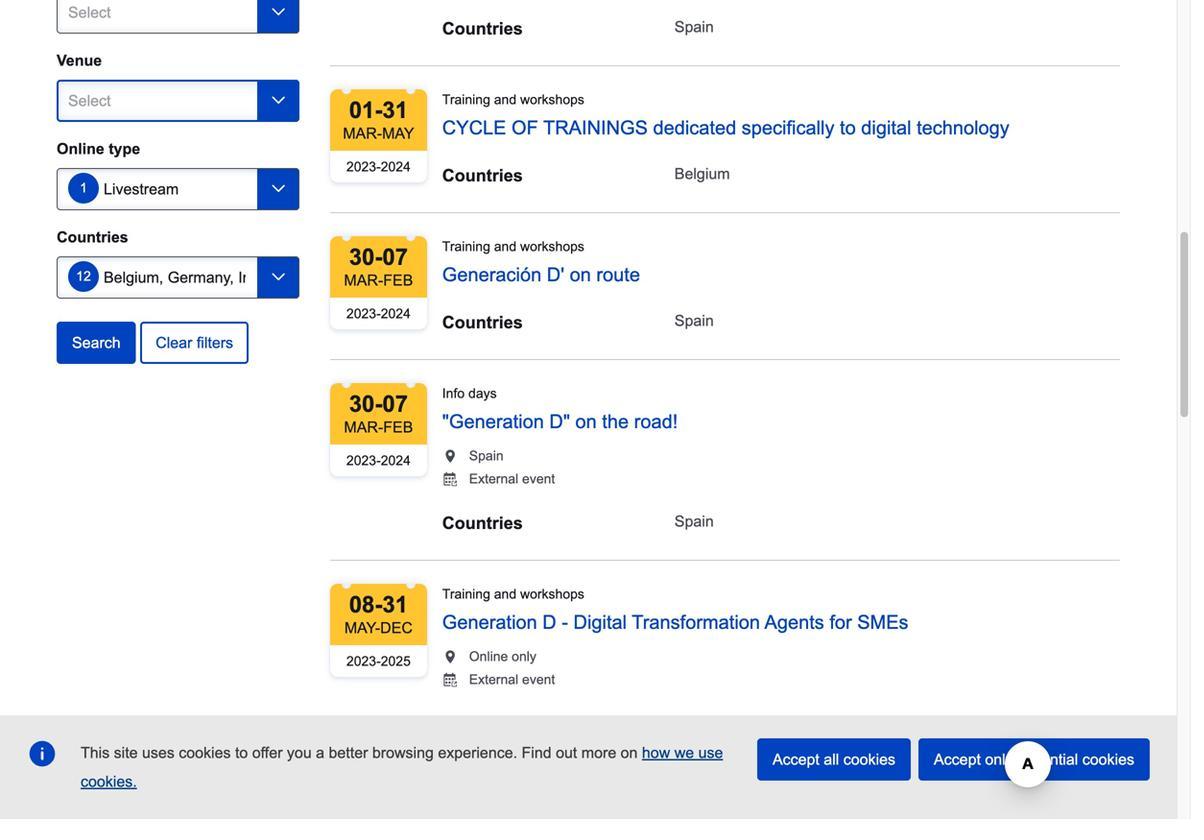 Task type: describe. For each thing, give the bounding box(es) containing it.
cycle of trainings dedicated specifically to digital technology link
[[443, 117, 1010, 138]]

external for 08-31
[[469, 672, 519, 687]]

external event for 08-31
[[469, 672, 555, 687]]

12
[[76, 269, 91, 284]]

how
[[642, 744, 671, 762]]

30- for "generation d" on the road!
[[349, 391, 383, 417]]

and for 30-07
[[494, 239, 517, 254]]

2024 for "generation
[[381, 453, 411, 468]]

essential
[[1018, 751, 1079, 768]]

accept only essential cookies
[[934, 751, 1135, 768]]

2025
[[381, 654, 411, 669]]

find
[[522, 744, 552, 762]]

search
[[72, 334, 121, 351]]

30-07 mar-feb for "generation
[[344, 391, 413, 436]]

accept for accept only essential cookies
[[934, 751, 981, 768]]

training and workshops for 30-07
[[443, 239, 585, 254]]

experience.
[[438, 744, 518, 762]]

2023-2024 for generación d' on route
[[347, 306, 411, 321]]

generation d - digital transformation agents for smes
[[443, 612, 909, 633]]

days
[[469, 386, 497, 401]]

"generation
[[443, 411, 544, 432]]

external for 30-07
[[469, 471, 519, 486]]

offer
[[252, 744, 283, 762]]

info
[[443, 386, 465, 401]]

cookies inside 'link'
[[844, 751, 896, 768]]

2023- for "generation d" on the road!
[[347, 453, 381, 468]]

2024 for generación
[[381, 306, 411, 321]]

clear filters button
[[140, 322, 249, 364]]

1 horizontal spatial to
[[840, 117, 856, 138]]

a
[[316, 744, 325, 762]]

better
[[329, 744, 368, 762]]

d"
[[550, 411, 570, 432]]

workshops for 01-31
[[520, 92, 585, 107]]

how we use cookies. link
[[81, 744, 723, 790]]

venue
[[57, 52, 102, 69]]

accept all cookies
[[773, 751, 896, 768]]

generación d' on route
[[443, 264, 640, 285]]

for
[[830, 612, 852, 633]]

may
[[382, 125, 414, 142]]

training and workshops for 08-31
[[443, 587, 585, 602]]

technology
[[917, 117, 1010, 138]]

30-07 mar-feb for generación
[[344, 244, 413, 289]]

generación d' on route link
[[443, 264, 640, 285]]

online for online type
[[57, 140, 104, 157]]

01-
[[349, 97, 383, 123]]

online only
[[469, 649, 537, 664]]

feb for generación d' on route
[[383, 272, 413, 289]]

out
[[556, 744, 577, 762]]

Select text field
[[57, 168, 300, 210]]

accept only essential cookies link
[[919, 738, 1150, 781]]

2023-2024 for "generation d" on the road!
[[347, 453, 411, 468]]

3 xs image from the top
[[443, 649, 458, 664]]

2023-2025
[[347, 654, 411, 669]]

generation d - digital transformation agents for smes link
[[443, 612, 909, 633]]

1 select text field from the top
[[57, 0, 300, 33]]

3 select text field from the top
[[57, 256, 300, 299]]

2023-2024 for cycle of trainings dedicated specifically to digital technology
[[347, 159, 411, 174]]

2 vertical spatial on
[[621, 744, 638, 762]]

digital
[[862, 117, 912, 138]]

agents
[[765, 612, 825, 633]]

cookies for this
[[179, 744, 231, 762]]

clear
[[156, 334, 192, 351]]

2023- for generación d' on route
[[347, 306, 381, 321]]



Task type: locate. For each thing, give the bounding box(es) containing it.
0 vertical spatial 30-07 mar-feb
[[344, 244, 413, 289]]

01-31 mar-may
[[343, 97, 414, 142]]

-
[[562, 612, 568, 633]]

3 2024 from the top
[[381, 453, 411, 468]]

1 vertical spatial mar-
[[344, 272, 383, 289]]

training for 30-07
[[443, 239, 491, 254]]

0 vertical spatial external
[[469, 471, 519, 486]]

2 vertical spatial training
[[443, 587, 491, 602]]

0 horizontal spatial to
[[235, 744, 248, 762]]

to left digital
[[840, 117, 856, 138]]

workshops
[[520, 92, 585, 107], [520, 239, 585, 254], [520, 587, 585, 602]]

training and workshops for 01-31
[[443, 92, 585, 107]]

trainings
[[544, 117, 648, 138]]

external event down online only
[[469, 672, 555, 687]]

1 vertical spatial 2024
[[381, 306, 411, 321]]

1 vertical spatial and
[[494, 239, 517, 254]]

2 accept from the left
[[934, 751, 981, 768]]

transformation
[[632, 612, 761, 633]]

this site uses cookies to offer you a better browsing experience. find out more on
[[81, 744, 642, 762]]

we
[[675, 744, 694, 762]]

1 accept from the left
[[773, 751, 820, 768]]

2 feb from the top
[[383, 419, 413, 436]]

training for 01-31
[[443, 92, 491, 107]]

online
[[57, 140, 104, 157], [469, 649, 508, 664]]

xs image
[[443, 448, 458, 464], [443, 471, 458, 487], [443, 649, 458, 664], [443, 672, 458, 687]]

cycle
[[443, 117, 507, 138]]

1 vertical spatial event
[[522, 672, 555, 687]]

to
[[840, 117, 856, 138], [235, 744, 248, 762]]

the
[[602, 411, 629, 432]]

"generation d" on the road!
[[443, 411, 678, 432]]

accept inside 'link'
[[773, 751, 820, 768]]

08-
[[349, 592, 383, 617]]

30-
[[349, 244, 383, 270], [349, 391, 383, 417]]

only
[[512, 649, 537, 664], [986, 751, 1014, 768]]

workshops up d'
[[520, 239, 585, 254]]

external down online only
[[469, 672, 519, 687]]

event down d"
[[522, 471, 555, 486]]

feb left generación
[[383, 272, 413, 289]]

31 for 08-
[[383, 592, 408, 617]]

and up of
[[494, 92, 517, 107]]

2023-2024
[[347, 159, 411, 174], [347, 306, 411, 321], [347, 453, 411, 468]]

event down online only
[[522, 672, 555, 687]]

type
[[109, 140, 140, 157]]

31
[[383, 97, 408, 123], [383, 592, 408, 617]]

only for accept
[[986, 751, 1014, 768]]

4 2023- from the top
[[347, 654, 381, 669]]

1 vertical spatial on
[[576, 411, 597, 432]]

event for 07
[[522, 471, 555, 486]]

of
[[512, 117, 539, 138]]

only for online
[[512, 649, 537, 664]]

3 training and workshops from the top
[[443, 587, 585, 602]]

on right d"
[[576, 411, 597, 432]]

1 vertical spatial workshops
[[520, 239, 585, 254]]

2 30-07 mar-feb from the top
[[344, 391, 413, 436]]

1 2023- from the top
[[347, 159, 381, 174]]

1 2023-2024 from the top
[[347, 159, 411, 174]]

only down 'generation'
[[512, 649, 537, 664]]

only left "essential"
[[986, 751, 1014, 768]]

2 external from the top
[[469, 672, 519, 687]]

2 horizontal spatial cookies
[[1083, 751, 1135, 768]]

external event for 30-07
[[469, 471, 555, 486]]

cookies right "essential"
[[1083, 751, 1135, 768]]

30-07 mar-feb
[[344, 244, 413, 289], [344, 391, 413, 436]]

0 vertical spatial on
[[570, 264, 591, 285]]

on left how on the right
[[621, 744, 638, 762]]

1 feb from the top
[[383, 272, 413, 289]]

clear filters
[[156, 334, 233, 351]]

mar- for "generation
[[344, 419, 383, 436]]

and up 'generation'
[[494, 587, 517, 602]]

2024
[[381, 159, 411, 174], [381, 306, 411, 321], [381, 453, 411, 468]]

dec
[[380, 619, 413, 637]]

0 vertical spatial 2024
[[381, 159, 411, 174]]

1 vertical spatial feb
[[383, 419, 413, 436]]

dedicated
[[653, 117, 737, 138]]

1 07 from the top
[[383, 244, 408, 270]]

2 30- from the top
[[349, 391, 383, 417]]

1 vertical spatial external event
[[469, 672, 555, 687]]

1 horizontal spatial only
[[986, 751, 1014, 768]]

2 event from the top
[[522, 672, 555, 687]]

2 training and workshops from the top
[[443, 239, 585, 254]]

3 workshops from the top
[[520, 587, 585, 602]]

0 horizontal spatial online
[[57, 140, 104, 157]]

07
[[383, 244, 408, 270], [383, 391, 408, 417]]

mar- for generación
[[344, 272, 383, 289]]

workshops for 08-31
[[520, 587, 585, 602]]

this
[[81, 744, 110, 762]]

all
[[824, 751, 840, 768]]

1 vertical spatial 30-
[[349, 391, 383, 417]]

1 30- from the top
[[349, 244, 383, 270]]

2 workshops from the top
[[520, 239, 585, 254]]

31 inside the 01-31 mar-may
[[383, 97, 408, 123]]

training and workshops up of
[[443, 92, 585, 107]]

2 2024 from the top
[[381, 306, 411, 321]]

on for the
[[576, 411, 597, 432]]

feb
[[383, 272, 413, 289], [383, 419, 413, 436]]

31 up dec
[[383, 592, 408, 617]]

1 workshops from the top
[[520, 92, 585, 107]]

external down "generation
[[469, 471, 519, 486]]

event for 31
[[522, 672, 555, 687]]

0 vertical spatial workshops
[[520, 92, 585, 107]]

0 vertical spatial 2023-2024
[[347, 159, 411, 174]]

search button
[[57, 322, 136, 364]]

2 training from the top
[[443, 239, 491, 254]]

mar- inside the 01-31 mar-may
[[343, 125, 382, 142]]

route
[[597, 264, 640, 285]]

31 up may
[[383, 97, 408, 123]]

generación
[[443, 264, 542, 285]]

0 vertical spatial training and workshops
[[443, 92, 585, 107]]

accept all cookies link
[[758, 738, 911, 781]]

to left offer
[[235, 744, 248, 762]]

belgium
[[675, 165, 730, 182]]

1 external event from the top
[[469, 471, 555, 486]]

on right d'
[[570, 264, 591, 285]]

and up generación
[[494, 239, 517, 254]]

1 vertical spatial select text field
[[57, 80, 300, 122]]

workshops for 30-07
[[520, 239, 585, 254]]

event
[[522, 471, 555, 486], [522, 672, 555, 687]]

2 31 from the top
[[383, 592, 408, 617]]

and
[[494, 92, 517, 107], [494, 239, 517, 254], [494, 587, 517, 602]]

0 vertical spatial training
[[443, 92, 491, 107]]

training
[[443, 92, 491, 107], [443, 239, 491, 254], [443, 587, 491, 602]]

training and workshops up 'generation'
[[443, 587, 585, 602]]

and for 08-31
[[494, 587, 517, 602]]

3 and from the top
[[494, 587, 517, 602]]

mar-
[[343, 125, 382, 142], [344, 272, 383, 289], [344, 419, 383, 436]]

filters
[[197, 334, 233, 351]]

1 vertical spatial to
[[235, 744, 248, 762]]

2 xs image from the top
[[443, 471, 458, 487]]

2 vertical spatial training and workshops
[[443, 587, 585, 602]]

1 vertical spatial external
[[469, 672, 519, 687]]

online down 'generation'
[[469, 649, 508, 664]]

may-
[[345, 619, 380, 637]]

cookies
[[179, 744, 231, 762], [844, 751, 896, 768], [1083, 751, 1135, 768]]

2 vertical spatial workshops
[[520, 587, 585, 602]]

1 30-07 mar-feb from the top
[[344, 244, 413, 289]]

0 vertical spatial to
[[840, 117, 856, 138]]

cookies right "all"
[[844, 751, 896, 768]]

"generation d" on the road! link
[[443, 411, 678, 432]]

3 2023-2024 from the top
[[347, 453, 411, 468]]

08-31 may-dec
[[345, 592, 413, 637]]

3 training from the top
[[443, 587, 491, 602]]

accept
[[773, 751, 820, 768], [934, 751, 981, 768]]

external event
[[469, 471, 555, 486], [469, 672, 555, 687]]

smes
[[858, 612, 909, 633]]

0 vertical spatial and
[[494, 92, 517, 107]]

feb for "generation d" on the road!
[[383, 419, 413, 436]]

0 vertical spatial feb
[[383, 272, 413, 289]]

on for route
[[570, 264, 591, 285]]

2 and from the top
[[494, 239, 517, 254]]

31 for 01-
[[383, 97, 408, 123]]

training up generación
[[443, 239, 491, 254]]

cookies.
[[81, 773, 137, 790]]

accept left "essential"
[[934, 751, 981, 768]]

2024 for cycle
[[381, 159, 411, 174]]

d'
[[547, 264, 565, 285]]

accept for accept all cookies
[[773, 751, 820, 768]]

1 2024 from the top
[[381, 159, 411, 174]]

0 horizontal spatial accept
[[773, 751, 820, 768]]

1 31 from the top
[[383, 97, 408, 123]]

2 vertical spatial and
[[494, 587, 517, 602]]

0 vertical spatial event
[[522, 471, 555, 486]]

0 vertical spatial 30-
[[349, 244, 383, 270]]

spain
[[675, 18, 714, 35], [675, 312, 714, 329], [469, 448, 504, 463], [675, 513, 714, 530], [675, 713, 714, 731]]

mar- for cycle
[[343, 125, 382, 142]]

1 vertical spatial 07
[[383, 391, 408, 417]]

info days
[[443, 386, 497, 401]]

1 external from the top
[[469, 471, 519, 486]]

external
[[469, 471, 519, 486], [469, 672, 519, 687]]

4 xs image from the top
[[443, 672, 458, 687]]

0 vertical spatial online
[[57, 140, 104, 157]]

0 vertical spatial only
[[512, 649, 537, 664]]

1 horizontal spatial online
[[469, 649, 508, 664]]

0 vertical spatial external event
[[469, 471, 555, 486]]

d
[[543, 612, 557, 633]]

0 vertical spatial select text field
[[57, 0, 300, 33]]

cookies for accept
[[1083, 751, 1135, 768]]

1 horizontal spatial cookies
[[844, 751, 896, 768]]

more
[[582, 744, 617, 762]]

0 vertical spatial 07
[[383, 244, 408, 270]]

online up 1
[[57, 140, 104, 157]]

countries
[[443, 19, 523, 38], [443, 166, 523, 185], [57, 228, 128, 246], [443, 312, 523, 332], [443, 513, 523, 533], [443, 714, 523, 734]]

2 vertical spatial select text field
[[57, 256, 300, 299]]

workshops up of
[[520, 92, 585, 107]]

external event down "generation
[[469, 471, 555, 486]]

1 vertical spatial online
[[469, 649, 508, 664]]

1 xs image from the top
[[443, 448, 458, 464]]

1 horizontal spatial accept
[[934, 751, 981, 768]]

2 select text field from the top
[[57, 80, 300, 122]]

2 2023-2024 from the top
[[347, 306, 411, 321]]

1 event from the top
[[522, 471, 555, 486]]

site
[[114, 744, 138, 762]]

31 inside the 08-31 may-dec
[[383, 592, 408, 617]]

training for 08-31
[[443, 587, 491, 602]]

2023- for generation d - digital transformation agents for smes
[[347, 654, 381, 669]]

1 vertical spatial training and workshops
[[443, 239, 585, 254]]

digital
[[574, 612, 627, 633]]

accept left "all"
[[773, 751, 820, 768]]

feb left "generation
[[383, 419, 413, 436]]

2023-
[[347, 159, 381, 174], [347, 306, 381, 321], [347, 453, 381, 468], [347, 654, 381, 669]]

1 and from the top
[[494, 92, 517, 107]]

1 vertical spatial 30-07 mar-feb
[[344, 391, 413, 436]]

2 07 from the top
[[383, 391, 408, 417]]

1 training from the top
[[443, 92, 491, 107]]

you
[[287, 744, 312, 762]]

0 vertical spatial 31
[[383, 97, 408, 123]]

1 vertical spatial only
[[986, 751, 1014, 768]]

training up cycle
[[443, 92, 491, 107]]

07 for generación d' on route
[[383, 244, 408, 270]]

0 horizontal spatial only
[[512, 649, 537, 664]]

2 2023- from the top
[[347, 306, 381, 321]]

training up 'generation'
[[443, 587, 491, 602]]

on
[[570, 264, 591, 285], [576, 411, 597, 432], [621, 744, 638, 762]]

browsing
[[372, 744, 434, 762]]

cookies right the 'uses'
[[179, 744, 231, 762]]

1 training and workshops from the top
[[443, 92, 585, 107]]

1
[[80, 181, 87, 196]]

generation
[[443, 612, 538, 633]]

how we use cookies.
[[81, 744, 723, 790]]

road!
[[634, 411, 678, 432]]

use
[[699, 744, 723, 762]]

0 vertical spatial mar-
[[343, 125, 382, 142]]

Select text field
[[57, 0, 300, 33], [57, 80, 300, 122], [57, 256, 300, 299]]

1 vertical spatial 31
[[383, 592, 408, 617]]

workshops up the d
[[520, 587, 585, 602]]

online type
[[57, 140, 140, 157]]

1 vertical spatial training
[[443, 239, 491, 254]]

2023- for cycle of trainings dedicated specifically to digital technology
[[347, 159, 381, 174]]

07 for "generation d" on the road!
[[383, 391, 408, 417]]

2 vertical spatial 2023-2024
[[347, 453, 411, 468]]

and for 01-31
[[494, 92, 517, 107]]

online for online only
[[469, 649, 508, 664]]

only inside accept only essential cookies link
[[986, 751, 1014, 768]]

0 horizontal spatial cookies
[[179, 744, 231, 762]]

2 vertical spatial mar-
[[344, 419, 383, 436]]

uses
[[142, 744, 175, 762]]

1 vertical spatial 2023-2024
[[347, 306, 411, 321]]

30- for generación d' on route
[[349, 244, 383, 270]]

training and workshops up generación
[[443, 239, 585, 254]]

2 vertical spatial 2024
[[381, 453, 411, 468]]

cycle of trainings dedicated specifically to digital technology
[[443, 117, 1010, 138]]

2 external event from the top
[[469, 672, 555, 687]]

specifically
[[742, 117, 835, 138]]

3 2023- from the top
[[347, 453, 381, 468]]



Task type: vqa. For each thing, say whether or not it's contained in the screenshot.
the top DUBLIN
no



